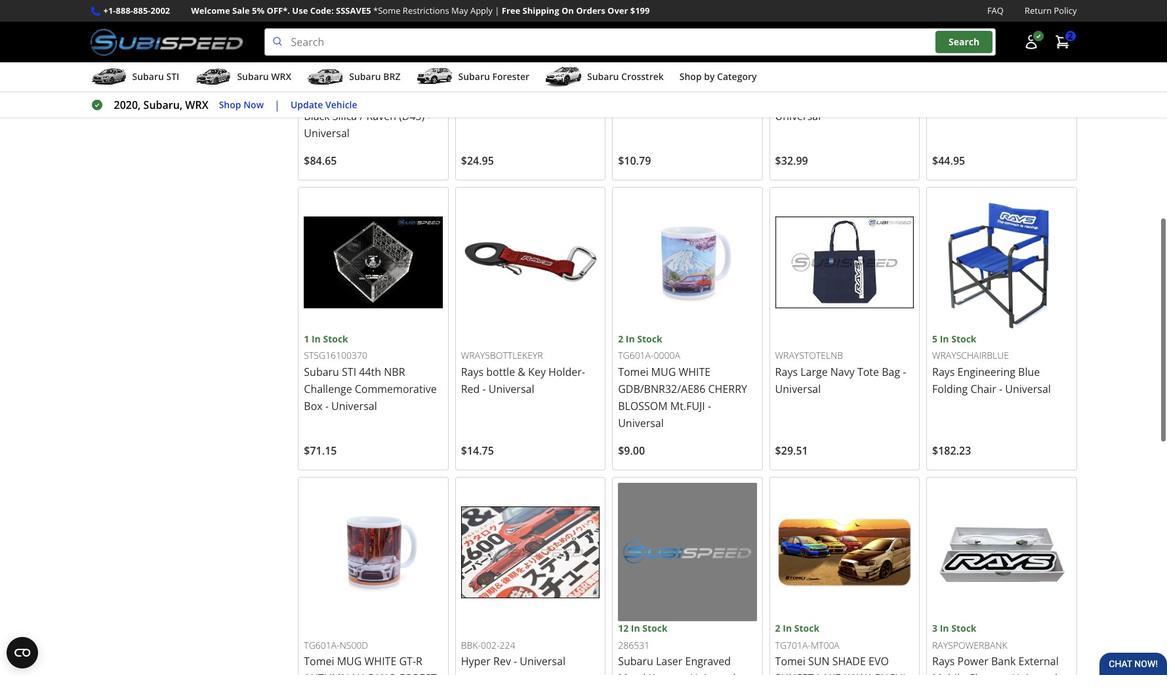 Task type: locate. For each thing, give the bounding box(es) containing it.
mug inside 2 in stock tg601a-0000a tomei mug white gdb/bnr32/ae86 cherry blossom mt.fuji - universal
[[652, 365, 676, 379]]

universal inside 3 in stock rayspowerbank rays power bank external mobile charge - universal
[[1013, 672, 1058, 676]]

tote left the bag
[[858, 365, 880, 379]]

0 vertical spatial rev
[[808, 75, 826, 90]]

in inside 1 in stock stsg16100370 subaru sti 44th nbr challenge commemorative box - universal
[[312, 333, 321, 345]]

category
[[718, 70, 757, 83]]

0 horizontal spatial shop
[[219, 98, 241, 111]]

sti left 44th on the left bottom
[[342, 365, 357, 379]]

stock inside 5 in stock wrayschairblue rays engineering blue folding chair - universal
[[952, 333, 977, 345]]

return policy link
[[1025, 4, 1078, 18]]

stock up the 0000a
[[638, 333, 663, 345]]

scale
[[304, 92, 329, 107]]

stock up tg701a-
[[795, 623, 820, 635]]

a subaru sti thumbnail image image
[[90, 67, 127, 87]]

1 vertical spatial 002-
[[481, 639, 500, 652]]

rays left large
[[776, 365, 798, 379]]

in right 3
[[941, 623, 950, 635]]

in for rays power bank external mobile charge - universal
[[941, 623, 950, 635]]

stock inside 2 in stock tg601a-0000a tomei mug white gdb/bnr32/ae86 cherry blossom mt.fuji - universal
[[638, 333, 663, 345]]

2002
[[151, 5, 170, 16]]

tomei up gdb/bnr32/ae86
[[619, 365, 649, 379]]

0 vertical spatial 1
[[304, 43, 309, 55]]

tomei for tomei mug white gdb/bnr32/ae86 cherry blossom mt.fuji - universal
[[619, 365, 649, 379]]

welcome sale 5% off*. use code: sssave5
[[191, 5, 371, 16]]

update
[[291, 98, 323, 111]]

stsg16100370
[[304, 349, 368, 362]]

subaru inside 1 in stock 046-002-001d4s subaru 2014 wrx / sti 1/43 scale model car-crystal black silica / raven (d4s) - universal
[[304, 75, 339, 90]]

rev
[[808, 75, 826, 90], [494, 655, 511, 669]]

stock for mug
[[638, 333, 663, 345]]

tote inside wraystotelnb rays large navy tote bag - universal
[[858, 365, 880, 379]]

arctic zone 30-can cooler - royal - universal image
[[933, 0, 1072, 42]]

1 vertical spatial 2
[[619, 333, 624, 345]]

shop by category
[[680, 70, 757, 83]]

| right now at the left top of the page
[[274, 98, 280, 112]]

subaru wrx
[[237, 70, 292, 83]]

50
[[619, 43, 629, 55]]

5 in stock wrayschairblue rays engineering blue folding chair - universal
[[933, 333, 1052, 396]]

/ right silica
[[360, 109, 364, 124]]

white inside tg601a-ns00d tomei mug white gt-r autumn nagano fores
[[365, 655, 397, 669]]

in for subaru 2014 wrx / sti 1/43 scale model car-crystal black silica / raven (d4s) - universal
[[312, 43, 321, 55]]

holder-
[[549, 365, 586, 379]]

2 horizontal spatial tomei
[[776, 655, 806, 669]]

hyper down bbk-
[[461, 655, 491, 669]]

stock for bank
[[952, 623, 977, 635]]

stock up 306907
[[643, 43, 668, 55]]

subaru inside subaru crosstrek 'dropdown button'
[[588, 70, 619, 83]]

in for tomei mug white gdb/bnr32/ae86 cherry blossom mt.fuji - universal
[[626, 333, 635, 345]]

3 in stock rayspowerbank rays power bank external mobile charge - universal
[[933, 623, 1059, 676]]

rev inside bbk-002-224 hyper rev - universal
[[494, 655, 511, 669]]

external
[[1019, 655, 1059, 669]]

1 vertical spatial shop
[[219, 98, 241, 111]]

sti inside 1 in stock 046-002-001d4s subaru 2014 wrx / sti 1/43 scale model car-crystal black silica / raven (d4s) - universal
[[400, 75, 415, 90]]

002- inside 1 in stock 046-002-001d4s subaru 2014 wrx / sti 1/43 scale model car-crystal black silica / raven (d4s) - universal
[[323, 60, 342, 72]]

in right 12 at the right of page
[[631, 623, 641, 635]]

subaru sti 44th nbr challenge commemorative box - universal image
[[304, 193, 443, 332]]

- down "224"
[[514, 655, 517, 669]]

1 in stock stsg16100370 subaru sti 44th nbr challenge commemorative box - universal
[[304, 333, 437, 414]]

0 horizontal spatial /
[[360, 109, 364, 124]]

universal
[[492, 92, 538, 107], [678, 92, 724, 107], [968, 92, 1014, 107], [776, 109, 821, 124], [304, 126, 350, 141], [489, 382, 535, 396], [776, 382, 821, 396], [1006, 382, 1052, 396], [332, 399, 377, 414], [619, 416, 664, 431], [520, 655, 566, 669], [691, 672, 736, 676], [1013, 672, 1058, 676]]

2 in stock tg601a-0000a tomei mug white gdb/bnr32/ae86 cherry blossom mt.fuji - universal
[[619, 333, 748, 431]]

0 horizontal spatial 2
[[619, 333, 624, 345]]

*some restrictions may apply | free shipping on orders over $199
[[374, 5, 650, 16]]

tomei inside 2 in stock tg601a-0000a tomei mug white gdb/bnr32/ae86 cherry blossom mt.fuji - universal
[[619, 365, 649, 379]]

stock inside 1 in stock stsg16100370 subaru sti 44th nbr challenge commemorative box - universal
[[323, 333, 348, 345]]

0 vertical spatial white
[[679, 365, 711, 379]]

subaru brz button
[[307, 65, 401, 91]]

0 vertical spatial /
[[394, 75, 398, 90]]

2 1 from the top
[[304, 333, 309, 345]]

1 vertical spatial rev
[[494, 655, 511, 669]]

tg601a-
[[619, 349, 654, 362], [304, 639, 340, 652]]

challenge
[[304, 382, 352, 396]]

2 for tomei sun shade evo sunset lake kawaguchi 
[[776, 623, 781, 635]]

1 up 046-
[[304, 43, 309, 55]]

2 up gdb/bnr32/ae86
[[619, 333, 624, 345]]

ns00d
[[340, 639, 368, 652]]

rays up folding
[[933, 365, 956, 379]]

0 horizontal spatial hyper
[[461, 655, 491, 669]]

2 for tomei mug white gdb/bnr32/ae86 cherry blossom mt.fuji - universal
[[619, 333, 624, 345]]

in for tomei sun shade evo sunset lake kawaguchi 
[[783, 623, 792, 635]]

1 horizontal spatial 2
[[776, 623, 781, 635]]

mug down ns00d
[[337, 655, 362, 669]]

tg601a- inside 2 in stock tg601a-0000a tomei mug white gdb/bnr32/ae86 cherry blossom mt.fuji - universal
[[619, 349, 654, 362]]

laser
[[656, 655, 683, 669]]

subaru inside 50 in stock 306907 subaru 50th anniversary ornament - universal
[[619, 75, 654, 90]]

tomei inside 2 in stock tg701a-mt00a tomei sun shade evo sunset lake kawaguchi
[[776, 655, 806, 669]]

bottle
[[487, 365, 515, 379]]

- inside wraystotelnb rays large navy tote bag - universal
[[904, 365, 907, 379]]

sti up crystal
[[400, 75, 415, 90]]

1 horizontal spatial sti
[[342, 365, 357, 379]]

universal inside 5 in stock wrayschairblue rays engineering blue folding chair - universal
[[1006, 382, 1052, 396]]

white inside 2 in stock tg601a-0000a tomei mug white gdb/bnr32/ae86 cherry blossom mt.fuji - universal
[[679, 365, 711, 379]]

12 in stock 286531 subaru laser engraved metal keytag - universal
[[619, 623, 736, 676]]

stock up 001d4s
[[323, 43, 348, 55]]

1 horizontal spatial mug
[[652, 365, 676, 379]]

0 horizontal spatial tg601a-
[[304, 639, 340, 652]]

in inside 1 in stock 046-002-001d4s subaru 2014 wrx / sti 1/43 scale model car-crystal black silica / raven (d4s) - universal
[[312, 43, 321, 55]]

in up 046-
[[312, 43, 321, 55]]

2 up tg701a-
[[776, 623, 781, 635]]

1 horizontal spatial tg601a-
[[619, 349, 654, 362]]

1 vertical spatial white
[[365, 655, 397, 669]]

hyper down 0213
[[776, 75, 805, 90]]

wrx up car-
[[369, 75, 391, 90]]

stock inside 3 in stock rayspowerbank rays power bank external mobile charge - universal
[[952, 623, 977, 635]]

engineering
[[958, 365, 1016, 379]]

stock inside 12 in stock 286531 subaru laser engraved metal keytag - universal
[[643, 623, 668, 635]]

mug inside tg601a-ns00d tomei mug white gt-r autumn nagano fores
[[337, 655, 362, 669]]

|
[[495, 5, 500, 16], [274, 98, 280, 112]]

subaru freezable lunch tote - universal
[[461, 75, 579, 107]]

crystal
[[386, 92, 419, 107]]

subaru inside hyper rev - issue 213 subaru impreza wrx - universal
[[776, 92, 811, 107]]

1 for subaru
[[304, 333, 309, 345]]

white up nagano
[[365, 655, 397, 669]]

0 horizontal spatial |
[[274, 98, 280, 112]]

rays up red at the left bottom of page
[[461, 365, 484, 379]]

0 vertical spatial shop
[[680, 70, 702, 83]]

stock inside 1 in stock 046-002-001d4s subaru 2014 wrx / sti 1/43 scale model car-crystal black silica / raven (d4s) - universal
[[323, 43, 348, 55]]

search button
[[936, 31, 993, 53]]

1 vertical spatial 1
[[304, 333, 309, 345]]

0 vertical spatial tg601a-
[[619, 349, 654, 362]]

1 horizontal spatial shop
[[680, 70, 702, 83]]

in right 5 at right
[[941, 333, 950, 345]]

rays inside wraystotelnb rays large navy tote bag - universal
[[776, 365, 798, 379]]

shop now
[[219, 98, 264, 111]]

- right keytag
[[684, 672, 688, 676]]

1 vertical spatial tote
[[858, 365, 880, 379]]

0 vertical spatial hyper
[[776, 75, 805, 90]]

universal inside 1 in stock 046-002-001d4s subaru 2014 wrx / sti 1/43 scale model car-crystal black silica / raven (d4s) - universal
[[304, 126, 350, 141]]

1 horizontal spatial white
[[679, 365, 711, 379]]

wrx inside dropdown button
[[271, 70, 292, 83]]

1 vertical spatial mug
[[337, 655, 362, 669]]

rev up 'impreza'
[[808, 75, 826, 90]]

002-
[[323, 60, 342, 72], [481, 639, 500, 652]]

/ up crystal
[[394, 75, 398, 90]]

in inside 2 in stock tg601a-0000a tomei mug white gdb/bnr32/ae86 cherry blossom mt.fuji - universal
[[626, 333, 635, 345]]

2 horizontal spatial sti
[[400, 75, 415, 90]]

rays engineering blue folding chair - universal image
[[933, 193, 1072, 332]]

0 vertical spatial |
[[495, 5, 500, 16]]

universal inside the wraysbottlekeyr rays bottle & key holder- red - universal
[[489, 382, 535, 396]]

2 horizontal spatial 2
[[1068, 30, 1074, 42]]

subaru inside subaru freezable lunch tote - universal
[[461, 75, 497, 90]]

0213
[[776, 60, 797, 72]]

wrx down a subaru wrx thumbnail image
[[185, 98, 209, 112]]

restrictions
[[403, 5, 450, 16]]

+1-
[[103, 5, 116, 16]]

in inside 5 in stock wrayschairblue rays engineering blue folding chair - universal
[[941, 333, 950, 345]]

0 vertical spatial mug
[[652, 365, 676, 379]]

2 down policy
[[1068, 30, 1074, 42]]

key
[[529, 365, 546, 379]]

- down 50th
[[672, 92, 675, 107]]

1 horizontal spatial tomei
[[619, 365, 649, 379]]

arctic
[[933, 75, 960, 90]]

224
[[500, 639, 516, 652]]

stock for sun
[[795, 623, 820, 635]]

0 horizontal spatial white
[[365, 655, 397, 669]]

button image
[[1024, 34, 1040, 50]]

vehicle
[[326, 98, 358, 111]]

5
[[933, 333, 938, 345]]

1 inside 1 in stock stsg16100370 subaru sti 44th nbr challenge commemorative box - universal
[[304, 333, 309, 345]]

$71.15
[[304, 444, 337, 458]]

1
[[304, 43, 309, 55], [304, 333, 309, 345]]

0 vertical spatial tote
[[461, 92, 483, 107]]

universal inside arctic zone 30-can cooler - royal - universal
[[968, 92, 1014, 107]]

rays up mobile in the right of the page
[[933, 655, 956, 669]]

subaru 50th anniversary ornament - universal image
[[619, 0, 757, 42]]

by
[[705, 70, 715, 83]]

- right the bag
[[904, 365, 907, 379]]

tg601a- up autumn
[[304, 639, 340, 652]]

| left 'free'
[[495, 5, 500, 16]]

stock inside 50 in stock 306907 subaru 50th anniversary ornament - universal
[[643, 43, 668, 55]]

subaru forester button
[[417, 65, 530, 91]]

1 horizontal spatial hyper
[[776, 75, 805, 90]]

5%
[[252, 5, 265, 16]]

sti inside 1 in stock stsg16100370 subaru sti 44th nbr challenge commemorative box - universal
[[342, 365, 357, 379]]

50 in stock 306907 subaru 50th anniversary ornament - universal
[[619, 43, 739, 107]]

2 button
[[1049, 29, 1078, 55]]

- inside 12 in stock 286531 subaru laser engraved metal keytag - universal
[[684, 672, 688, 676]]

zone
[[963, 75, 988, 90]]

in inside 50 in stock 306907 subaru 50th anniversary ornament - universal
[[631, 43, 641, 55]]

306907
[[619, 60, 650, 72]]

1 inside 1 in stock 046-002-001d4s subaru 2014 wrx / sti 1/43 scale model car-crystal black silica / raven (d4s) - universal
[[304, 43, 309, 55]]

- down subaru forester
[[486, 92, 489, 107]]

in for rays engineering blue folding chair - universal
[[941, 333, 950, 345]]

in inside 2 in stock tg701a-mt00a tomei sun shade evo sunset lake kawaguchi
[[783, 623, 792, 635]]

1 1 from the top
[[304, 43, 309, 55]]

- inside 3 in stock rayspowerbank rays power bank external mobile charge - universal
[[1007, 672, 1010, 676]]

royal
[[933, 92, 960, 107]]

sti inside dropdown button
[[166, 70, 179, 83]]

- inside bbk-002-224 hyper rev - universal
[[514, 655, 517, 669]]

subaru brz
[[349, 70, 401, 83]]

in inside 12 in stock 286531 subaru laser engraved metal keytag - universal
[[631, 623, 641, 635]]

mt.fuji
[[671, 399, 706, 414]]

1 horizontal spatial /
[[394, 75, 398, 90]]

1 horizontal spatial tote
[[858, 365, 880, 379]]

230066
[[461, 60, 493, 72]]

/
[[394, 75, 398, 90], [360, 109, 364, 124]]

- down bank
[[1007, 672, 1010, 676]]

2 inside 2 in stock tg601a-0000a tomei mug white gdb/bnr32/ae86 cherry blossom mt.fuji - universal
[[619, 333, 624, 345]]

0 horizontal spatial mug
[[337, 655, 362, 669]]

- right box
[[325, 399, 329, 414]]

1 vertical spatial hyper
[[461, 655, 491, 669]]

in up gdb/bnr32/ae86
[[626, 333, 635, 345]]

in up tg701a-
[[783, 623, 792, 635]]

2
[[1068, 30, 1074, 42], [619, 333, 624, 345], [776, 623, 781, 635]]

subaru 2014 wrx / sti 1/43 scale model car-crystal black silica / raven (d4s) - universal image
[[304, 0, 443, 42]]

0 vertical spatial 002-
[[323, 60, 342, 72]]

tomei up "sunset"
[[776, 655, 806, 669]]

stock for blue
[[952, 333, 977, 345]]

subispeed logo image
[[90, 28, 243, 56]]

1 up the stsg16100370
[[304, 333, 309, 345]]

navy
[[831, 365, 855, 379]]

in inside 3 in stock rayspowerbank rays power bank external mobile charge - universal
[[941, 623, 950, 635]]

286531
[[619, 639, 650, 652]]

1 horizontal spatial 002-
[[481, 639, 500, 652]]

use
[[292, 5, 308, 16]]

- right chair
[[1000, 382, 1003, 396]]

002- inside bbk-002-224 hyper rev - universal
[[481, 639, 500, 652]]

0 vertical spatial 2
[[1068, 30, 1074, 42]]

anniversary
[[681, 75, 739, 90]]

in for subaru 50th anniversary ornament - universal
[[631, 43, 641, 55]]

faq
[[988, 5, 1004, 16]]

stock up rayspowerbank
[[952, 623, 977, 635]]

- inside the wraysbottlekeyr rays bottle & key holder- red - universal
[[483, 382, 486, 396]]

tg601a- up gdb/bnr32/ae86
[[619, 349, 654, 362]]

wrx left 046-
[[271, 70, 292, 83]]

in up the stsg16100370
[[312, 333, 321, 345]]

sti up subaru, on the top left of the page
[[166, 70, 179, 83]]

1 vertical spatial tg601a-
[[304, 639, 340, 652]]

in right the 50
[[631, 43, 641, 55]]

shop left by in the right of the page
[[680, 70, 702, 83]]

tomei
[[619, 365, 649, 379], [304, 655, 335, 669], [776, 655, 806, 669]]

- right red at the left bottom of page
[[483, 382, 486, 396]]

0 horizontal spatial sti
[[166, 70, 179, 83]]

+1-888-885-2002
[[103, 5, 170, 16]]

universal inside 12 in stock 286531 subaru laser engraved metal keytag - universal
[[691, 672, 736, 676]]

tomei for tomei sun shade evo sunset lake kawaguchi 
[[776, 655, 806, 669]]

2 inside 2 in stock tg701a-mt00a tomei sun shade evo sunset lake kawaguchi
[[776, 623, 781, 635]]

tote down subaru forester "dropdown button"
[[461, 92, 483, 107]]

- inside subaru freezable lunch tote - universal
[[486, 92, 489, 107]]

tomei up autumn
[[304, 655, 335, 669]]

- right (d4s) at the top left
[[428, 109, 431, 124]]

policy
[[1055, 5, 1078, 16]]

stock inside 2 in stock tg701a-mt00a tomei sun shade evo sunset lake kawaguchi
[[795, 623, 820, 635]]

0 horizontal spatial rev
[[494, 655, 511, 669]]

r
[[416, 655, 423, 669]]

white down the 0000a
[[679, 365, 711, 379]]

2 in stock tg701a-mt00a tomei sun shade evo sunset lake kawaguchi 
[[776, 623, 912, 676]]

bank
[[992, 655, 1017, 669]]

0 horizontal spatial tomei
[[304, 655, 335, 669]]

white
[[679, 365, 711, 379], [365, 655, 397, 669]]

open widget image
[[7, 637, 38, 669]]

mug down the 0000a
[[652, 365, 676, 379]]

sunset
[[776, 672, 814, 676]]

wrx inside hyper rev - issue 213 subaru impreza wrx - universal
[[856, 92, 879, 107]]

blue
[[1019, 365, 1041, 379]]

stock for engraved
[[643, 623, 668, 635]]

tg701a-
[[776, 639, 811, 652]]

universal inside hyper rev - issue 213 subaru impreza wrx - universal
[[776, 109, 821, 124]]

2 vertical spatial 2
[[776, 623, 781, 635]]

shop inside shop now link
[[219, 98, 241, 111]]

rev down "224"
[[494, 655, 511, 669]]

$182.23
[[933, 444, 972, 458]]

wrx down 213
[[856, 92, 879, 107]]

stock up wrayschairblue on the bottom of page
[[952, 333, 977, 345]]

2 inside button
[[1068, 30, 1074, 42]]

1 vertical spatial |
[[274, 98, 280, 112]]

shop inside shop by category dropdown button
[[680, 70, 702, 83]]

stock up the stsg16100370
[[323, 333, 348, 345]]

a subaru forester thumbnail image image
[[417, 67, 453, 87]]

- inside 2 in stock tg601a-0000a tomei mug white gdb/bnr32/ae86 cherry blossom mt.fuji - universal
[[708, 399, 712, 414]]

$44.95
[[933, 154, 966, 168]]

shop left now at the left top of the page
[[219, 98, 241, 111]]

off*.
[[267, 5, 290, 16]]

mug
[[652, 365, 676, 379], [337, 655, 362, 669]]

can
[[1006, 75, 1025, 90]]

stock up 286531
[[643, 623, 668, 635]]

a subaru wrx thumbnail image image
[[195, 67, 232, 87]]

0 horizontal spatial 002-
[[323, 60, 342, 72]]

1 horizontal spatial rev
[[808, 75, 826, 90]]

- right "mt.fuji"
[[708, 399, 712, 414]]

0 horizontal spatial tote
[[461, 92, 483, 107]]



Task type: vqa. For each thing, say whether or not it's contained in the screenshot.
the right Shop
yes



Task type: describe. For each thing, give the bounding box(es) containing it.
$29.51
[[776, 444, 809, 458]]

mobile
[[933, 672, 966, 676]]

rays inside the wraysbottlekeyr rays bottle & key holder- red - universal
[[461, 365, 484, 379]]

- right royal
[[962, 92, 966, 107]]

rayspowerbank
[[933, 639, 1008, 652]]

tg601a-ns00d tomei mug white gt-r autumn nagano fores
[[304, 639, 437, 676]]

- inside 50 in stock 306907 subaru 50th anniversary ornament - universal
[[672, 92, 675, 107]]

box
[[304, 399, 323, 414]]

in for subaru laser engraved metal keytag - universal
[[631, 623, 641, 635]]

(d4s)
[[399, 109, 425, 124]]

*some
[[374, 5, 401, 16]]

$9.00
[[619, 444, 645, 458]]

code:
[[310, 5, 334, 16]]

universal inside bbk-002-224 hyper rev - universal
[[520, 655, 566, 669]]

autumn
[[304, 672, 349, 676]]

crosstrek
[[622, 70, 664, 83]]

stock for 44th
[[323, 333, 348, 345]]

in for subaru sti 44th nbr challenge commemorative box - universal
[[312, 333, 321, 345]]

subaru inside subaru sti dropdown button
[[132, 70, 164, 83]]

046-
[[304, 60, 323, 72]]

- left issue
[[828, 75, 832, 90]]

1 for 002-
[[304, 43, 309, 55]]

folding
[[933, 382, 969, 396]]

return
[[1025, 5, 1053, 16]]

ornament
[[619, 92, 669, 107]]

1 in stock 046-002-001d4s subaru 2014 wrx / sti 1/43 scale model car-crystal black silica / raven (d4s) - universal
[[304, 43, 439, 141]]

bbk-002-224 hyper rev - universal
[[461, 639, 566, 669]]

subaru inside 12 in stock 286531 subaru laser engraved metal keytag - universal
[[619, 655, 654, 669]]

1/43
[[418, 75, 439, 90]]

universal inside 50 in stock 306907 subaru 50th anniversary ornament - universal
[[678, 92, 724, 107]]

rays bottle & key holder-red - universal image
[[461, 193, 600, 332]]

shop for shop by category
[[680, 70, 702, 83]]

now
[[244, 98, 264, 111]]

rays large navy tote bag - universal image
[[776, 193, 915, 332]]

a subaru brz thumbnail image image
[[307, 67, 344, 87]]

free
[[502, 5, 521, 16]]

universal inside 1 in stock stsg16100370 subaru sti 44th nbr challenge commemorative box - universal
[[332, 399, 377, 414]]

wraysbottlekeyr rays bottle & key holder- red - universal
[[461, 349, 586, 396]]

885-
[[133, 5, 151, 16]]

hyper rev - issue 213 subaru impreza wrx - universal
[[776, 75, 885, 124]]

subaru inside 1 in stock stsg16100370 subaru sti 44th nbr challenge commemorative box - universal
[[304, 365, 339, 379]]

tg601a- inside tg601a-ns00d tomei mug white gt-r autumn nagano fores
[[304, 639, 340, 652]]

may
[[452, 5, 468, 16]]

shop for shop now
[[219, 98, 241, 111]]

+1-888-885-2002 link
[[103, 4, 170, 18]]

metal
[[619, 672, 646, 676]]

apply
[[471, 5, 493, 16]]

lake
[[817, 672, 842, 676]]

subaru freezable lunch tote - universal image
[[461, 0, 600, 42]]

silica
[[333, 109, 357, 124]]

- inside 1 in stock stsg16100370 subaru sti 44th nbr challenge commemorative box - universal
[[325, 399, 329, 414]]

rev inside hyper rev - issue 213 subaru impreza wrx - universal
[[808, 75, 826, 90]]

red
[[461, 382, 480, 396]]

welcome
[[191, 5, 230, 16]]

orders
[[577, 5, 606, 16]]

nbr
[[384, 365, 405, 379]]

on
[[562, 5, 574, 16]]

$10.79
[[619, 154, 651, 168]]

charge
[[969, 672, 1004, 676]]

gdb/bnr32/ae86
[[619, 382, 706, 396]]

bbk-
[[461, 639, 481, 652]]

tomei mug white gt-r autumn nagano forest - universal image
[[304, 483, 443, 622]]

search input field
[[264, 28, 996, 56]]

subaru inside subaru forester "dropdown button"
[[459, 70, 490, 83]]

$24.95
[[461, 154, 494, 168]]

update vehicle button
[[291, 98, 358, 113]]

commemorative
[[355, 382, 437, 396]]

$199
[[631, 5, 650, 16]]

shade
[[833, 655, 867, 669]]

rays inside 3 in stock rayspowerbank rays power bank external mobile charge - universal
[[933, 655, 956, 669]]

tomei inside tg601a-ns00d tomei mug white gt-r autumn nagano fores
[[304, 655, 335, 669]]

subaru crosstrek button
[[546, 65, 664, 91]]

tomei sun shade evo sunset lake kawaguchi - universal image
[[776, 483, 915, 622]]

subaru inside dropdown button
[[237, 70, 269, 83]]

hyper rev - issue 213 subaru impreza wrx - universal image
[[776, 0, 915, 42]]

subaru wrx button
[[195, 65, 292, 91]]

rays inside 5 in stock wrayschairblue rays engineering blue folding chair - universal
[[933, 365, 956, 379]]

power
[[958, 655, 989, 669]]

subaru crosstrek
[[588, 70, 664, 83]]

evo
[[869, 655, 890, 669]]

3
[[933, 623, 938, 635]]

bag
[[882, 365, 901, 379]]

1 vertical spatial /
[[360, 109, 364, 124]]

- inside 5 in stock wrayschairblue rays engineering blue folding chair - universal
[[1000, 382, 1003, 396]]

- inside 1 in stock 046-002-001d4s subaru 2014 wrx / sti 1/43 scale model car-crystal black silica / raven (d4s) - universal
[[428, 109, 431, 124]]

shop by category button
[[680, 65, 757, 91]]

stock for subaru
[[323, 43, 348, 55]]

hyper inside bbk-002-224 hyper rev - universal
[[461, 655, 491, 669]]

raven
[[367, 109, 397, 124]]

subaru inside subaru brz dropdown button
[[349, 70, 381, 83]]

nagano
[[352, 672, 397, 676]]

stock for anniversary
[[643, 43, 668, 55]]

- right 'impreza'
[[881, 92, 885, 107]]

wraystotelnb
[[776, 349, 844, 362]]

hyper inside hyper rev - issue 213 subaru impreza wrx - universal
[[776, 75, 805, 90]]

return policy
[[1025, 5, 1078, 16]]

wraysbottlekeyr
[[461, 349, 543, 362]]

universal inside 2 in stock tg601a-0000a tomei mug white gdb/bnr32/ae86 cherry blossom mt.fuji - universal
[[619, 416, 664, 431]]

sun
[[809, 655, 830, 669]]

2014
[[342, 75, 366, 90]]

rays power bank external mobile charge - universal image
[[933, 483, 1072, 622]]

wraystotelnb rays large navy tote bag - universal
[[776, 349, 907, 396]]

lunch
[[549, 75, 579, 90]]

over
[[608, 5, 629, 16]]

a subaru crosstrek thumbnail image image
[[546, 67, 582, 87]]

subaru sti button
[[90, 65, 179, 91]]

tote inside subaru freezable lunch tote - universal
[[461, 92, 483, 107]]

subaru laser engraved metal keytag - universal image
[[619, 483, 757, 622]]

cooler
[[1027, 75, 1060, 90]]

gt-
[[399, 655, 416, 669]]

chair
[[971, 382, 997, 396]]

tomei mug white gdb/bnr32/ae86 cherry blossom mt.fuji - universal image
[[619, 193, 757, 332]]

wrx inside 1 in stock 046-002-001d4s subaru 2014 wrx / sti 1/43 scale model car-crystal black silica / raven (d4s) - universal
[[369, 75, 391, 90]]

shop now link
[[219, 98, 264, 113]]

50th
[[656, 75, 679, 90]]

1 horizontal spatial |
[[495, 5, 500, 16]]

universal inside wraystotelnb rays large navy tote bag - universal
[[776, 382, 821, 396]]

hyper rev - universal image
[[461, 483, 600, 622]]

$14.75
[[461, 444, 494, 458]]

44th
[[359, 365, 382, 379]]

universal inside subaru freezable lunch tote - universal
[[492, 92, 538, 107]]

- right cooler
[[1062, 75, 1066, 90]]

keytag
[[649, 672, 682, 676]]

subaru sti
[[132, 70, 179, 83]]

large
[[801, 365, 828, 379]]



